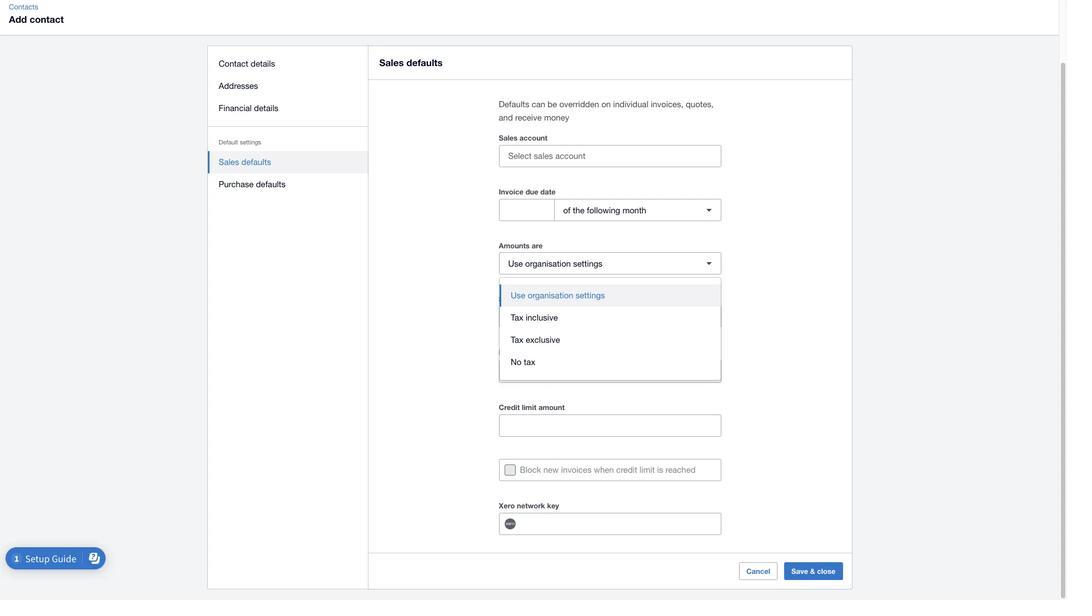 Task type: vqa. For each thing, say whether or not it's contained in the screenshot.
online in Add online payments to your Xero invoices so customers can pay you on time, every time and get paid twice as fast.
no



Task type: locate. For each thing, give the bounding box(es) containing it.
of
[[564, 206, 571, 215]]

1 vertical spatial tax
[[511, 335, 524, 345]]

tax right the no
[[524, 358, 536, 367]]

use up tax inclusive
[[511, 291, 526, 300]]

settings up tax inclusive button
[[576, 291, 605, 300]]

list box
[[500, 278, 721, 380]]

1 vertical spatial use organisation settings button
[[499, 306, 722, 328]]

1 horizontal spatial sales defaults
[[380, 57, 443, 68]]

2 vertical spatial use organisation settings
[[509, 312, 603, 322]]

use organisation settings up inclusive
[[511, 291, 605, 300]]

1 vertical spatial use
[[511, 291, 526, 300]]

default
[[219, 139, 238, 146]]

use inside use organisation settings button
[[511, 291, 526, 300]]

limit right credit
[[522, 403, 537, 412]]

are
[[532, 241, 543, 250]]

invoice
[[499, 187, 524, 196]]

block
[[520, 466, 541, 475]]

0 vertical spatial sales defaults
[[380, 57, 443, 68]]

no tax button
[[500, 352, 721, 374]]

none number field inside invoice due date group
[[500, 200, 554, 221]]

financial
[[219, 103, 252, 113]]

network
[[517, 502, 546, 511]]

details for financial details
[[254, 103, 279, 113]]

contact
[[219, 59, 249, 68]]

of the following month
[[564, 206, 647, 215]]

use organisation settings down are
[[509, 259, 603, 268]]

2 vertical spatial defaults
[[256, 180, 286, 189]]

0 vertical spatial details
[[251, 59, 275, 68]]

group
[[500, 278, 721, 380]]

1 horizontal spatial limit
[[640, 466, 655, 475]]

add
[[9, 13, 27, 25]]

&
[[811, 567, 816, 576]]

use organisation settings button up tax exclusive button
[[499, 306, 722, 328]]

sales defaults
[[380, 57, 443, 68], [219, 157, 271, 167]]

close
[[818, 567, 836, 576]]

menu
[[208, 46, 368, 202]]

1 use organisation settings button from the top
[[499, 253, 722, 275]]

limit
[[522, 403, 537, 412], [640, 466, 655, 475]]

1 tax from the top
[[511, 313, 524, 323]]

2 use organisation settings button from the top
[[499, 306, 722, 328]]

cancel
[[747, 567, 771, 576]]

1 vertical spatial sales defaults
[[219, 157, 271, 167]]

limit left "is"
[[640, 466, 655, 475]]

details right the contact
[[251, 59, 275, 68]]

tax up tax inclusive
[[520, 295, 531, 304]]

use down amounts
[[509, 259, 523, 268]]

1 vertical spatial organisation
[[528, 291, 574, 300]]

organisation
[[526, 259, 571, 268], [528, 291, 574, 300], [526, 312, 571, 322]]

money
[[544, 113, 570, 122]]

tax up "discount"
[[511, 335, 524, 345]]

1 vertical spatial details
[[254, 103, 279, 113]]

addresses button
[[208, 75, 368, 97]]

settings down use organisation settings button
[[574, 312, 603, 322]]

0 horizontal spatial limit
[[522, 403, 537, 412]]

details
[[251, 59, 275, 68], [254, 103, 279, 113]]

0 vertical spatial limit
[[522, 403, 537, 412]]

exclusive
[[526, 335, 561, 345]]

2 vertical spatial use
[[509, 312, 523, 322]]

receive
[[516, 113, 542, 122]]

use for amounts
[[509, 259, 523, 268]]

financial details
[[219, 103, 279, 113]]

menu containing contact details
[[208, 46, 368, 202]]

sales inside button
[[219, 157, 239, 167]]

organisation down are
[[526, 259, 571, 268]]

tax for tax exclusive
[[511, 335, 524, 345]]

use down sales tax
[[509, 312, 523, 322]]

contact details button
[[208, 53, 368, 75]]

0 vertical spatial use organisation settings button
[[499, 253, 722, 275]]

credit
[[499, 403, 520, 412]]

discount
[[499, 348, 530, 357]]

organisation up exclusive
[[526, 312, 571, 322]]

details for contact details
[[251, 59, 275, 68]]

0 vertical spatial use
[[509, 259, 523, 268]]

settings inside menu
[[240, 139, 261, 146]]

quotes,
[[686, 100, 714, 109]]

amounts are
[[499, 241, 543, 250]]

settings for use organisation settings button
[[576, 291, 605, 300]]

organisation up inclusive
[[528, 291, 574, 300]]

save & close button
[[785, 563, 843, 581]]

defaults
[[407, 57, 443, 68], [242, 157, 271, 167], [256, 180, 286, 189]]

1 vertical spatial tax
[[524, 358, 536, 367]]

use organisation settings
[[509, 259, 603, 268], [511, 291, 605, 300], [509, 312, 603, 322]]

0 vertical spatial organisation
[[526, 259, 571, 268]]

defaults
[[499, 100, 530, 109]]

1 vertical spatial defaults
[[242, 157, 271, 167]]

defaults for purchase defaults button
[[256, 180, 286, 189]]

tax
[[511, 313, 524, 323], [511, 335, 524, 345]]

use organisation settings for tax
[[509, 312, 603, 322]]

sales account
[[499, 133, 548, 142]]

use organisation settings button
[[500, 285, 721, 307]]

0 vertical spatial use organisation settings
[[509, 259, 603, 268]]

addresses
[[219, 81, 258, 91]]

tax inside no tax button
[[524, 358, 536, 367]]

be
[[548, 100, 557, 109]]

tax
[[520, 295, 531, 304], [524, 358, 536, 367]]

details down addresses button
[[254, 103, 279, 113]]

None number field
[[500, 200, 554, 221]]

Sales account field
[[500, 146, 721, 167]]

default settings
[[219, 139, 261, 146]]

use organisation settings up exclusive
[[509, 312, 603, 322]]

settings for use organisation settings popup button related to amounts are
[[574, 259, 603, 268]]

defaults for the sales defaults button
[[242, 157, 271, 167]]

settings right the default
[[240, 139, 261, 146]]

no
[[511, 358, 522, 367]]

settings up use organisation settings button
[[574, 259, 603, 268]]

settings inside button
[[576, 291, 605, 300]]

xero network key
[[499, 502, 560, 511]]

1 vertical spatial use organisation settings
[[511, 291, 605, 300]]

sales
[[380, 57, 404, 68], [499, 133, 518, 142], [219, 157, 239, 167], [499, 295, 518, 304]]

xero
[[499, 502, 515, 511]]

use organisation settings button
[[499, 253, 722, 275], [499, 306, 722, 328]]

account
[[520, 133, 548, 142]]

sales defaults inside button
[[219, 157, 271, 167]]

due
[[526, 187, 539, 196]]

use
[[509, 259, 523, 268], [511, 291, 526, 300], [509, 312, 523, 322]]

save & close
[[792, 567, 836, 576]]

0 vertical spatial tax
[[520, 295, 531, 304]]

2 vertical spatial organisation
[[526, 312, 571, 322]]

purchase defaults button
[[208, 174, 368, 196]]

settings
[[240, 139, 261, 146], [574, 259, 603, 268], [576, 291, 605, 300], [574, 312, 603, 322]]

overridden
[[560, 100, 600, 109]]

contact
[[30, 13, 64, 25]]

is
[[658, 466, 664, 475]]

use organisation settings button up use organisation settings button
[[499, 253, 722, 275]]

2 tax from the top
[[511, 335, 524, 345]]

0 horizontal spatial sales defaults
[[219, 157, 271, 167]]

0 vertical spatial tax
[[511, 313, 524, 323]]

tax down sales tax
[[511, 313, 524, 323]]



Task type: describe. For each thing, give the bounding box(es) containing it.
no tax
[[511, 358, 536, 367]]

contacts
[[9, 3, 38, 11]]

date
[[541, 187, 556, 196]]

organisation inside button
[[528, 291, 574, 300]]

key
[[548, 502, 560, 511]]

can
[[532, 100, 546, 109]]

tax inclusive
[[511, 313, 558, 323]]

block new invoices when credit limit is reached
[[520, 466, 696, 475]]

contacts link
[[4, 2, 43, 13]]

tax for no tax
[[524, 358, 536, 367]]

amounts
[[499, 241, 530, 250]]

purchase defaults
[[219, 180, 286, 189]]

inclusive
[[526, 313, 558, 323]]

purchase
[[219, 180, 254, 189]]

sales tax
[[499, 295, 531, 304]]

and
[[499, 113, 513, 122]]

Credit limit amount number field
[[500, 415, 721, 437]]

settings for sales tax's use organisation settings popup button
[[574, 312, 603, 322]]

organisation for tax
[[526, 312, 571, 322]]

contact details
[[219, 59, 275, 68]]

invoices
[[562, 466, 592, 475]]

tax inclusive button
[[500, 307, 721, 329]]

invoice due date
[[499, 187, 556, 196]]

credit limit amount
[[499, 403, 565, 412]]

use organisation settings for are
[[509, 259, 603, 268]]

following
[[587, 206, 621, 215]]

organisation for are
[[526, 259, 571, 268]]

tax for tax inclusive
[[511, 313, 524, 323]]

Xero network key field
[[526, 514, 721, 535]]

Discount number field
[[500, 361, 699, 382]]

month
[[623, 206, 647, 215]]

cancel button
[[740, 563, 778, 581]]

sales defaults button
[[208, 151, 368, 174]]

the
[[573, 206, 585, 215]]

invoices,
[[651, 100, 684, 109]]

use organisation settings inside button
[[511, 291, 605, 300]]

contacts add contact
[[9, 3, 64, 25]]

of the following month button
[[554, 199, 722, 221]]

reached
[[666, 466, 696, 475]]

tax exclusive
[[511, 335, 561, 345]]

use organisation settings button for amounts are
[[499, 253, 722, 275]]

use organisation settings button for sales tax
[[499, 306, 722, 328]]

financial details button
[[208, 97, 368, 120]]

save
[[792, 567, 809, 576]]

amount
[[539, 403, 565, 412]]

tax exclusive button
[[500, 329, 721, 352]]

individual
[[614, 100, 649, 109]]

credit
[[617, 466, 638, 475]]

invoice due date group
[[499, 199, 722, 221]]

when
[[594, 466, 614, 475]]

defaults can be overridden on individual invoices, quotes, and receive money
[[499, 100, 714, 122]]

group containing use organisation settings
[[500, 278, 721, 380]]

1 vertical spatial limit
[[640, 466, 655, 475]]

tax for sales tax
[[520, 295, 531, 304]]

0 vertical spatial defaults
[[407, 57, 443, 68]]

list box containing use organisation settings
[[500, 278, 721, 380]]

new
[[544, 466, 559, 475]]

on
[[602, 100, 611, 109]]

use for sales
[[509, 312, 523, 322]]



